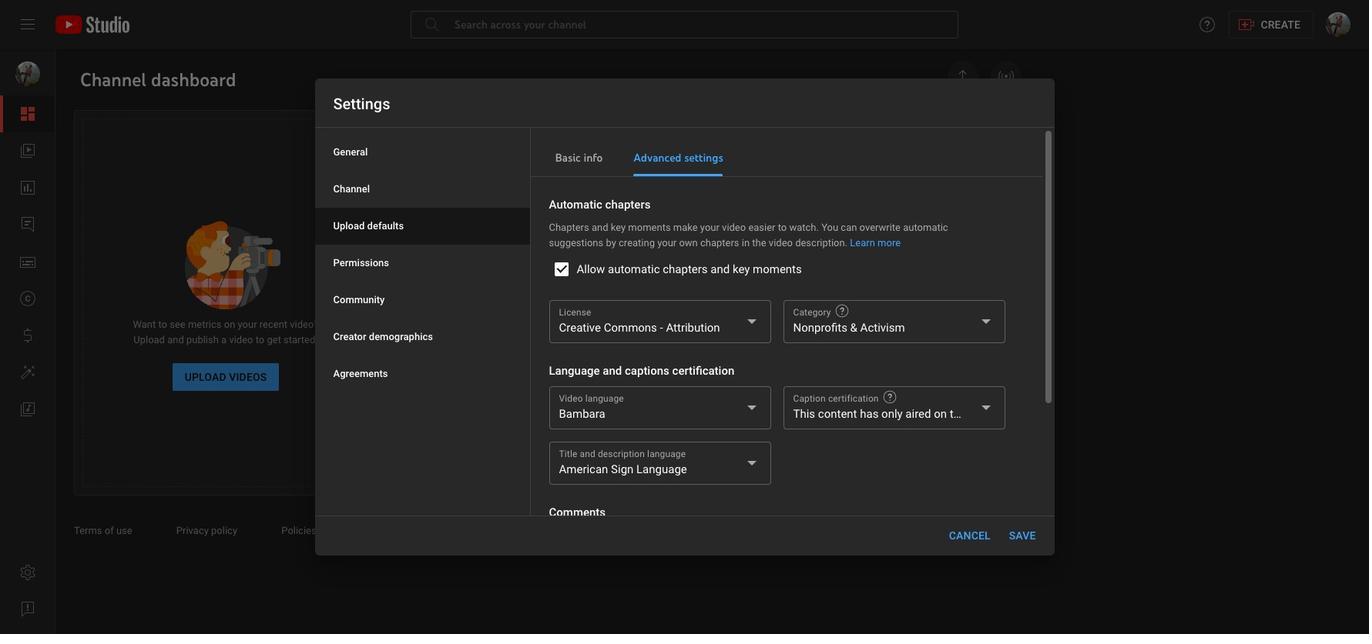 Task type: vqa. For each thing, say whether or not it's contained in the screenshot.
Learn more
yes



Task type: describe. For each thing, give the bounding box(es) containing it.
—
[[672, 309, 680, 321]]

agreements
[[333, 368, 388, 380]]

policies & safety link
[[281, 526, 371, 537]]

the
[[752, 237, 766, 249]]

own
[[679, 237, 698, 249]]

"top community clips" shelf available now link
[[737, 157, 1003, 200]]

moments inside chapters and key moments make your video easier to watch. you can overwrite automatic suggestions by creating your own chapters in the video description.
[[628, 222, 671, 233]]

chapters
[[549, 222, 589, 233]]

video language bambara
[[559, 394, 624, 421]]

metrics
[[188, 319, 222, 331]]

privacy policy link
[[176, 526, 252, 537]]

upcoming changes to community guidelines warnings
[[737, 257, 937, 284]]

save
[[1009, 530, 1036, 542]]

community inside the upcoming changes to community guidelines warnings
[[837, 257, 888, 269]]

changes
[[785, 257, 823, 269]]

automatic
[[549, 198, 602, 212]]

and for chapters and key moments make your video easier to watch. you can overwrite automatic suggestions by creating your own chapters in the video description.
[[592, 222, 608, 233]]

& for nonprofits
[[850, 321, 858, 335]]

captions
[[625, 364, 669, 378]]

create button
[[1229, 11, 1314, 39]]

creator
[[333, 331, 366, 343]]

more
[[878, 237, 901, 249]]

demographics
[[369, 331, 433, 343]]

to left get
[[256, 334, 264, 346]]

creating
[[619, 237, 655, 249]]

learn more link
[[850, 237, 901, 249]]

channel for to
[[450, 412, 500, 425]]

terms
[[74, 526, 102, 537]]

language inside title and description language american sign language
[[647, 449, 686, 460]]

-
[[660, 321, 663, 335]]

1 vertical spatial certification
[[828, 394, 879, 405]]

to inside chapters and key moments make your video easier to watch. you can overwrite automatic suggestions by creating your own chapters in the video description.
[[778, 222, 787, 233]]

description
[[598, 449, 645, 460]]

upload for upload defaults
[[333, 220, 365, 232]]

you
[[822, 222, 838, 233]]

available
[[863, 171, 903, 183]]

upload videos
[[185, 371, 267, 384]]

info
[[584, 151, 603, 165]]

0.0 —
[[650, 309, 680, 321]]

upload defaults
[[333, 220, 404, 232]]

cancel
[[949, 530, 991, 542]]

settings
[[684, 151, 723, 165]]

your for video?
[[238, 319, 257, 331]]

tooltip for creative commons - attribution
[[834, 304, 850, 319]]

terms of use
[[74, 526, 135, 537]]

category
[[793, 307, 831, 318]]

language inside video language bambara
[[585, 394, 624, 405]]

0 horizontal spatial certification
[[672, 364, 735, 378]]

"top community clips" shelf available now
[[737, 171, 924, 183]]

attribution
[[666, 321, 720, 335]]

bambara
[[559, 408, 605, 421]]

0 vertical spatial language
[[549, 364, 600, 378]]

go to channel analytics
[[415, 412, 560, 425]]

0 vertical spatial video
[[722, 222, 746, 233]]

permissions
[[333, 257, 389, 269]]

to left see
[[158, 319, 167, 331]]

settings dialog
[[315, 79, 1055, 635]]

chapters inside chapters and key moments make your video easier to watch. you can overwrite automatic suggestions by creating your own chapters in the video description.
[[700, 237, 739, 249]]

learn more
[[850, 237, 901, 249]]

comments
[[549, 506, 606, 520]]

videos
[[229, 371, 267, 384]]

video
[[559, 394, 583, 405]]

language and captions certification
[[549, 364, 735, 378]]

clips"
[[812, 171, 837, 183]]

to inside the upcoming changes to community guidelines warnings
[[826, 257, 835, 269]]

nonprofits
[[793, 321, 848, 335]]

allow automatic chapters and key moments
[[577, 263, 802, 277]]

creative
[[559, 321, 601, 335]]

safety
[[328, 526, 356, 537]]

terms of use link
[[74, 526, 147, 537]]

see
[[170, 319, 185, 331]]

watch.
[[789, 222, 819, 233]]

american
[[559, 463, 608, 477]]

advanced settings
[[634, 151, 723, 165]]

expansion of channel permissions
[[737, 214, 890, 226]]

video?
[[290, 319, 319, 331]]

privacy policy
[[176, 526, 240, 537]]

now
[[905, 171, 924, 183]]

settings
[[333, 95, 390, 113]]

expansion
[[737, 214, 784, 226]]

chapters and key moments make your video easier to watch. you can overwrite automatic suggestions by creating your own chapters in the video description.
[[549, 222, 948, 249]]

allow
[[577, 263, 605, 277]]

community
[[760, 171, 810, 183]]

to inside button
[[433, 412, 447, 425]]



Task type: locate. For each thing, give the bounding box(es) containing it.
title and description language american sign language
[[559, 449, 687, 477]]

0 horizontal spatial video
[[229, 334, 253, 346]]

title
[[559, 449, 577, 460]]

key down in
[[733, 263, 750, 277]]

community down learn
[[837, 257, 888, 269]]

upload inside settings dialog
[[333, 220, 365, 232]]

language inside title and description language american sign language
[[637, 463, 687, 477]]

commons
[[604, 321, 657, 335]]

your left own on the top of the page
[[657, 237, 677, 249]]

upcoming changes to community guidelines warnings link
[[737, 243, 1003, 301]]

1 horizontal spatial moments
[[753, 263, 802, 277]]

language up video
[[549, 364, 600, 378]]

on
[[224, 319, 235, 331]]

0 vertical spatial channel
[[798, 214, 833, 226]]

channel inside 'expansion of channel permissions' link
[[798, 214, 833, 226]]

1 vertical spatial your
[[657, 237, 677, 249]]

1 horizontal spatial key
[[733, 263, 750, 277]]

to right go
[[433, 412, 447, 425]]

learn
[[850, 237, 875, 249]]

automatic
[[903, 222, 948, 233], [608, 263, 660, 277]]

tooltip right caption certification
[[882, 390, 897, 405]]

and up by
[[592, 222, 608, 233]]

and down see
[[167, 334, 184, 346]]

can
[[841, 222, 857, 233]]

0 horizontal spatial automatic
[[608, 263, 660, 277]]

channel for of
[[798, 214, 833, 226]]

of right easier at top right
[[786, 214, 795, 226]]

1 vertical spatial moments
[[753, 263, 802, 277]]

& for policies
[[319, 526, 325, 537]]

key inside chapters and key moments make your video easier to watch. you can overwrite automatic suggestions by creating your own chapters in the video description.
[[611, 222, 626, 233]]

1 vertical spatial channel
[[450, 412, 500, 425]]

1 vertical spatial key
[[733, 263, 750, 277]]

0.0
[[650, 309, 664, 321]]

your right make
[[700, 222, 720, 233]]

0 horizontal spatial language
[[585, 394, 624, 405]]

of for terms
[[105, 526, 114, 537]]

video up in
[[722, 222, 746, 233]]

0 vertical spatial your
[[700, 222, 720, 233]]

0 horizontal spatial channel
[[450, 412, 500, 425]]

0 vertical spatial automatic
[[903, 222, 948, 233]]

your right on
[[238, 319, 257, 331]]

to right easier at top right
[[778, 222, 787, 233]]

automatic down creating
[[608, 263, 660, 277]]

use
[[116, 526, 132, 537]]

2 vertical spatial chapters
[[663, 263, 708, 277]]

2 vertical spatial upload
[[185, 371, 226, 384]]

make
[[673, 222, 698, 233]]

certification right caption
[[828, 394, 879, 405]]

0 vertical spatial key
[[611, 222, 626, 233]]

2 horizontal spatial your
[[700, 222, 720, 233]]

1 horizontal spatial tooltip
[[882, 390, 897, 405]]

moments
[[628, 222, 671, 233], [753, 263, 802, 277]]

and up american
[[580, 449, 596, 460]]

upload inside upload videos button
[[185, 371, 226, 384]]

sign
[[611, 463, 634, 477]]

a
[[221, 334, 227, 346]]

your for easier
[[700, 222, 720, 233]]

creator demographics
[[333, 331, 433, 343]]

moments up creating
[[628, 222, 671, 233]]

key up by
[[611, 222, 626, 233]]

easier
[[749, 222, 776, 233]]

upload down publish
[[185, 371, 226, 384]]

basic
[[555, 151, 581, 165]]

community inside settings dialog
[[333, 294, 385, 306]]

menu
[[315, 134, 530, 393]]

channel right go
[[450, 412, 500, 425]]

community down permissions
[[333, 294, 385, 306]]

and inside option
[[711, 263, 730, 277]]

and inside want to see metrics on your recent video? upload and publish a video to get started.
[[167, 334, 184, 346]]

publish
[[186, 334, 219, 346]]

and for language and captions certification
[[603, 364, 622, 378]]

and for title and description language american sign language
[[580, 449, 596, 460]]

want to see metrics on your recent video? upload and publish a video to get started.
[[133, 319, 319, 346]]

2 vertical spatial video
[[229, 334, 253, 346]]

to down description.
[[826, 257, 835, 269]]

key inside option
[[733, 263, 750, 277]]

0 horizontal spatial moments
[[628, 222, 671, 233]]

1 vertical spatial &
[[319, 526, 325, 537]]

0 horizontal spatial key
[[611, 222, 626, 233]]

license
[[559, 307, 591, 318]]

nonprofits & activism
[[793, 321, 905, 335]]

account image
[[1326, 12, 1351, 37]]

0 vertical spatial of
[[786, 214, 795, 226]]

language
[[549, 364, 600, 378], [637, 463, 687, 477]]

tooltip for bambara
[[882, 390, 897, 405]]

advanced
[[634, 151, 682, 165]]

video inside want to see metrics on your recent video? upload and publish a video to get started.
[[229, 334, 253, 346]]

1 horizontal spatial community
[[837, 257, 888, 269]]

of left use
[[105, 526, 114, 537]]

guidelines
[[891, 257, 937, 269]]

0 horizontal spatial language
[[549, 364, 600, 378]]

Allow automatic chapters and key moments checkbox
[[549, 257, 805, 282]]

chapters inside option
[[663, 263, 708, 277]]

1 horizontal spatial upload
[[185, 371, 226, 384]]

video right the a
[[229, 334, 253, 346]]

moments inside option
[[753, 263, 802, 277]]

automatic chapters
[[549, 198, 651, 212]]

language up bambara on the left
[[585, 394, 624, 405]]

policy
[[211, 526, 237, 537]]

permissions
[[835, 214, 890, 226]]

get
[[267, 334, 281, 346]]

caption
[[793, 394, 826, 405]]

0 horizontal spatial &
[[319, 526, 325, 537]]

started.
[[284, 334, 318, 346]]

1 horizontal spatial &
[[850, 321, 858, 335]]

1 vertical spatial chapters
[[700, 237, 739, 249]]

your inside want to see metrics on your recent video? upload and publish a video to get started.
[[238, 319, 257, 331]]

channel up description.
[[798, 214, 833, 226]]

want
[[133, 319, 156, 331]]

suggestions
[[549, 237, 604, 249]]

analytics
[[502, 412, 560, 425]]

1 horizontal spatial language
[[647, 449, 686, 460]]

upcoming
[[737, 257, 783, 269]]

& left the activism
[[850, 321, 858, 335]]

video right the
[[769, 237, 793, 249]]

1 vertical spatial tooltip
[[882, 390, 897, 405]]

basic info
[[555, 151, 603, 165]]

1 horizontal spatial of
[[786, 214, 795, 226]]

moments down the
[[753, 263, 802, 277]]

and left the warnings
[[711, 263, 730, 277]]

policies
[[281, 526, 316, 537]]

and inside title and description language american sign language
[[580, 449, 596, 460]]

language right description
[[647, 449, 686, 460]]

1 vertical spatial language
[[637, 463, 687, 477]]

recent
[[260, 319, 287, 331]]

0 vertical spatial community
[[837, 257, 888, 269]]

chapters left in
[[700, 237, 739, 249]]

& inside settings dialog
[[850, 321, 858, 335]]

chapters down own on the top of the page
[[663, 263, 708, 277]]

menu inside settings dialog
[[315, 134, 530, 393]]

0 vertical spatial certification
[[672, 364, 735, 378]]

and left captions
[[603, 364, 622, 378]]

2 vertical spatial your
[[238, 319, 257, 331]]

language
[[585, 394, 624, 405], [647, 449, 686, 460]]

2 horizontal spatial upload
[[333, 220, 365, 232]]

cancel button
[[943, 522, 997, 550]]

video
[[722, 222, 746, 233], [769, 237, 793, 249], [229, 334, 253, 346]]

of
[[786, 214, 795, 226], [105, 526, 114, 537]]

1 horizontal spatial your
[[657, 237, 677, 249]]

0 vertical spatial language
[[585, 394, 624, 405]]

upload for upload videos
[[185, 371, 226, 384]]

1 vertical spatial video
[[769, 237, 793, 249]]

general
[[333, 146, 368, 158]]

1 horizontal spatial automatic
[[903, 222, 948, 233]]

policies & safety
[[281, 526, 358, 537]]

0 horizontal spatial community
[[333, 294, 385, 306]]

shelf
[[839, 171, 861, 183]]

0 horizontal spatial your
[[238, 319, 257, 331]]

go to channel analytics button
[[409, 405, 566, 432]]

defaults
[[367, 220, 404, 232]]

1 horizontal spatial channel
[[798, 214, 833, 226]]

1 horizontal spatial language
[[637, 463, 687, 477]]

0 vertical spatial upload
[[333, 220, 365, 232]]

license creative commons - attribution
[[559, 307, 720, 335]]

0 vertical spatial chapters
[[605, 198, 651, 212]]

0 horizontal spatial tooltip
[[834, 304, 850, 319]]

1 vertical spatial automatic
[[608, 263, 660, 277]]

tooltip up nonprofits & activism
[[834, 304, 850, 319]]

1 vertical spatial language
[[647, 449, 686, 460]]

0 vertical spatial &
[[850, 321, 858, 335]]

0 vertical spatial tooltip
[[834, 304, 850, 319]]

certification down attribution
[[672, 364, 735, 378]]

channel inside go to channel analytics button
[[450, 412, 500, 425]]

by
[[606, 237, 616, 249]]

privacy
[[176, 526, 209, 537]]

1 vertical spatial of
[[105, 526, 114, 537]]

tooltip
[[834, 304, 850, 319], [882, 390, 897, 405]]

upload videos button
[[172, 364, 279, 391]]

1 horizontal spatial video
[[722, 222, 746, 233]]

1 vertical spatial community
[[333, 294, 385, 306]]

menu containing general
[[315, 134, 530, 393]]

upload left defaults
[[333, 220, 365, 232]]

channel
[[798, 214, 833, 226], [450, 412, 500, 425]]

1 horizontal spatial certification
[[828, 394, 879, 405]]

to
[[778, 222, 787, 233], [826, 257, 835, 269], [158, 319, 167, 331], [256, 334, 264, 346], [433, 412, 447, 425]]

go
[[415, 412, 430, 425]]

and inside chapters and key moments make your video easier to watch. you can overwrite automatic suggestions by creating your own chapters in the video description.
[[592, 222, 608, 233]]

"top
[[737, 171, 757, 183]]

automatic inside option
[[608, 263, 660, 277]]

channel
[[333, 183, 370, 195]]

overwrite
[[860, 222, 901, 233]]

1 vertical spatial upload
[[133, 334, 165, 346]]

certification
[[672, 364, 735, 378], [828, 394, 879, 405]]

0 horizontal spatial upload
[[133, 334, 165, 346]]

2 horizontal spatial video
[[769, 237, 793, 249]]

upload inside want to see metrics on your recent video? upload and publish a video to get started.
[[133, 334, 165, 346]]

automatic inside chapters and key moments make your video easier to watch. you can overwrite automatic suggestions by creating your own chapters in the video description.
[[903, 222, 948, 233]]

in
[[742, 237, 750, 249]]

caption certification
[[793, 394, 879, 405]]

expansion of channel permissions link
[[737, 200, 1003, 243]]

0 horizontal spatial of
[[105, 526, 114, 537]]

automatic up guidelines
[[903, 222, 948, 233]]

save button
[[1003, 522, 1042, 550]]

upload down want
[[133, 334, 165, 346]]

0 vertical spatial moments
[[628, 222, 671, 233]]

of for expansion
[[786, 214, 795, 226]]

& left safety
[[319, 526, 325, 537]]

language right sign
[[637, 463, 687, 477]]

chapters up creating
[[605, 198, 651, 212]]



